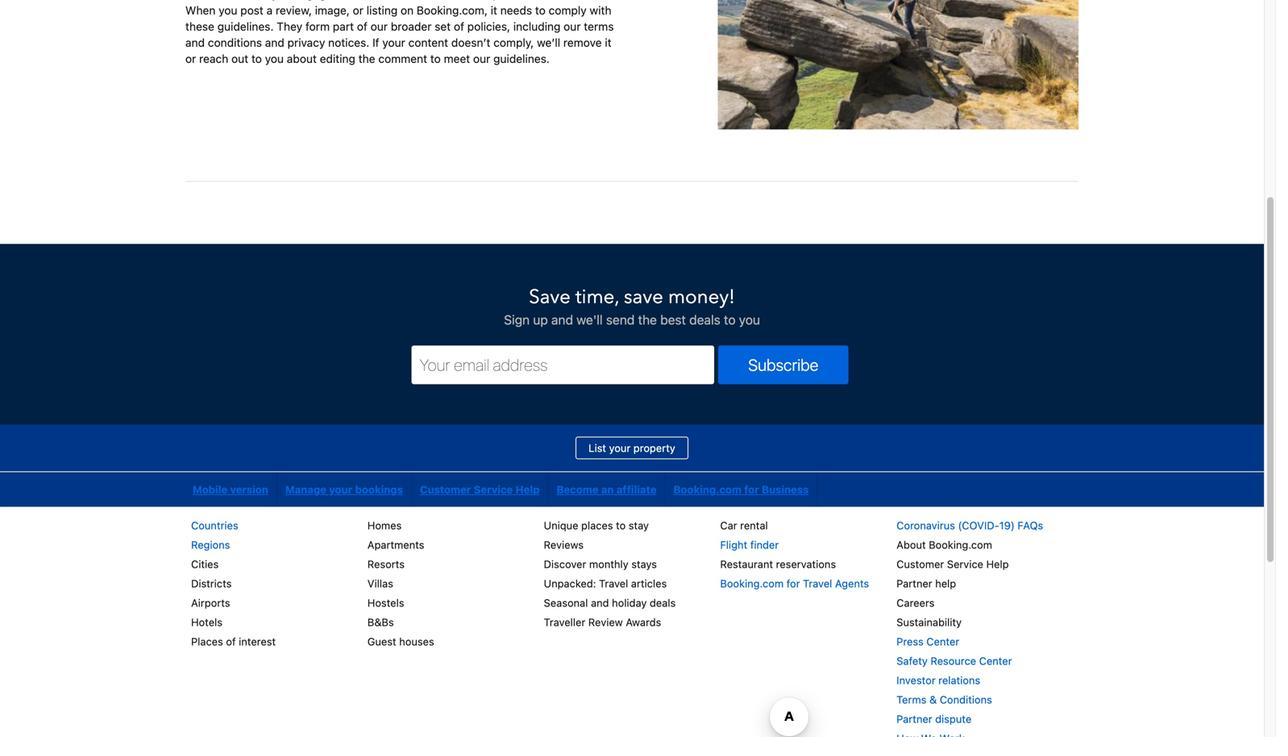 Task type: locate. For each thing, give the bounding box(es) containing it.
0 vertical spatial you
[[219, 4, 237, 17]]

center up resource
[[927, 636, 960, 648]]

sign
[[504, 312, 530, 328]]

travel up seasonal and holiday deals link
[[599, 578, 628, 590]]

or left reach
[[186, 52, 196, 65]]

1 horizontal spatial your
[[383, 36, 406, 49]]

part
[[333, 20, 354, 33]]

your right manage
[[329, 484, 353, 496]]

list your property
[[589, 442, 676, 454]]

0 horizontal spatial you
[[219, 4, 237, 17]]

0 vertical spatial service
[[474, 484, 513, 496]]

articles
[[631, 578, 667, 590]]

navigation containing mobile version
[[185, 472, 818, 507]]

2 horizontal spatial you
[[739, 312, 760, 328]]

your inside when you post a review, image, or listing on booking.com, it needs to comply with these guidelines. they form part of our broader set of policies, including our terms and conditions and privacy notices. if your content doesn't comply, we'll remove it or reach out to you about editing the comment to meet our guidelines.
[[383, 36, 406, 49]]

2 horizontal spatial of
[[454, 20, 465, 33]]

traveller review awards link
[[544, 616, 662, 628]]

1 vertical spatial customer
[[897, 558, 945, 570]]

0 vertical spatial partner
[[897, 578, 933, 590]]

help inside navigation
[[516, 484, 540, 496]]

places of interest link
[[191, 636, 276, 648]]

discover
[[544, 558, 587, 570]]

2 vertical spatial your
[[329, 484, 353, 496]]

1 vertical spatial center
[[980, 655, 1013, 667]]

homes
[[368, 520, 402, 532]]

b&bs
[[368, 616, 394, 628]]

2 travel from the left
[[803, 578, 833, 590]]

customer
[[420, 484, 471, 496], [897, 558, 945, 570]]

center up relations
[[980, 655, 1013, 667]]

1 vertical spatial partner
[[897, 713, 933, 725]]

regions link
[[191, 539, 230, 551]]

1 horizontal spatial for
[[787, 578, 800, 590]]

your right if on the left top of the page
[[383, 36, 406, 49]]

booking.com for travel agents link
[[721, 578, 870, 590]]

your
[[383, 36, 406, 49], [609, 442, 631, 454], [329, 484, 353, 496]]

and inside save time, save money! sign up and we'll send the best deals to you
[[552, 312, 573, 328]]

2 vertical spatial booking.com
[[721, 578, 784, 590]]

1 vertical spatial or
[[186, 52, 196, 65]]

1 horizontal spatial the
[[638, 312, 657, 328]]

your for list your property
[[609, 442, 631, 454]]

1 horizontal spatial travel
[[803, 578, 833, 590]]

airports
[[191, 597, 230, 609]]

partner down terms on the right of the page
[[897, 713, 933, 725]]

0 horizontal spatial the
[[359, 52, 375, 65]]

you left post
[[219, 4, 237, 17]]

1 horizontal spatial service
[[947, 558, 984, 570]]

guidelines. down post
[[218, 20, 274, 33]]

0 horizontal spatial of
[[226, 636, 236, 648]]

car rental flight finder restaurant reservations booking.com for travel agents
[[721, 520, 870, 590]]

customer service help link for partner help
[[897, 558, 1009, 570]]

guidelines.
[[218, 20, 274, 33], [494, 52, 550, 65]]

affiliate
[[617, 484, 657, 496]]

you up subscribe
[[739, 312, 760, 328]]

to inside unique places to stay reviews discover monthly stays unpacked: travel articles seasonal and holiday deals traveller review awards
[[616, 520, 626, 532]]

it down terms
[[605, 36, 612, 49]]

customer right bookings
[[420, 484, 471, 496]]

booking.com inside car rental flight finder restaurant reservations booking.com for travel agents
[[721, 578, 784, 590]]

0 vertical spatial or
[[353, 4, 364, 17]]

list
[[589, 442, 606, 454]]

0 horizontal spatial it
[[491, 4, 498, 17]]

help
[[936, 578, 957, 590]]

1 vertical spatial customer service help link
[[897, 558, 1009, 570]]

the
[[359, 52, 375, 65], [638, 312, 657, 328]]

we'll
[[537, 36, 561, 49]]

of right places
[[226, 636, 236, 648]]

booking.com down restaurant
[[721, 578, 784, 590]]

1 vertical spatial the
[[638, 312, 657, 328]]

to left stay
[[616, 520, 626, 532]]

seasonal and holiday deals link
[[544, 597, 676, 609]]

help down 19)
[[987, 558, 1009, 570]]

stays
[[632, 558, 657, 570]]

0 vertical spatial customer
[[420, 484, 471, 496]]

2 horizontal spatial your
[[609, 442, 631, 454]]

manage
[[285, 484, 327, 496]]

deals down money!
[[690, 312, 721, 328]]

to inside save time, save money! sign up and we'll send the best deals to you
[[724, 312, 736, 328]]

they
[[277, 20, 303, 33]]

these
[[186, 20, 214, 33]]

version
[[230, 484, 268, 496]]

1 vertical spatial your
[[609, 442, 631, 454]]

booking.com down coronavirus (covid-19) faqs link
[[929, 539, 993, 551]]

restaurant reservations link
[[721, 558, 836, 570]]

our down comply on the left top
[[564, 20, 581, 33]]

0 horizontal spatial for
[[745, 484, 760, 496]]

it up policies,
[[491, 4, 498, 17]]

finder
[[751, 539, 779, 551]]

service inside coronavirus (covid-19) faqs about booking.com customer service help partner help careers sustainability press center safety resource center investor relations terms & conditions partner dispute
[[947, 558, 984, 570]]

0 vertical spatial your
[[383, 36, 406, 49]]

1 vertical spatial deals
[[650, 597, 676, 609]]

for
[[745, 484, 760, 496], [787, 578, 800, 590]]

1 travel from the left
[[599, 578, 628, 590]]

and up traveller review awards 'link'
[[591, 597, 609, 609]]

1 vertical spatial help
[[987, 558, 1009, 570]]

deals
[[690, 312, 721, 328], [650, 597, 676, 609]]

villas link
[[368, 578, 393, 590]]

monthly
[[589, 558, 629, 570]]

safety resource center link
[[897, 655, 1013, 667]]

0 horizontal spatial customer
[[420, 484, 471, 496]]

save time, save money! footer
[[0, 243, 1265, 737]]

&
[[930, 694, 937, 706]]

1 vertical spatial service
[[947, 558, 984, 570]]

safety
[[897, 655, 928, 667]]

coronavirus (covid-19) faqs link
[[897, 520, 1044, 532]]

1 horizontal spatial customer
[[897, 558, 945, 570]]

sustainability
[[897, 616, 962, 628]]

to down money!
[[724, 312, 736, 328]]

0 horizontal spatial your
[[329, 484, 353, 496]]

your inside navigation
[[329, 484, 353, 496]]

2 vertical spatial you
[[739, 312, 760, 328]]

of right set
[[454, 20, 465, 33]]

0 vertical spatial center
[[927, 636, 960, 648]]

or up the part
[[353, 4, 364, 17]]

and right up
[[552, 312, 573, 328]]

for down reservations on the bottom
[[787, 578, 800, 590]]

on
[[401, 4, 414, 17]]

0 vertical spatial the
[[359, 52, 375, 65]]

the down save
[[638, 312, 657, 328]]

the down if on the left top of the page
[[359, 52, 375, 65]]

customer service help
[[420, 484, 540, 496]]

1 vertical spatial for
[[787, 578, 800, 590]]

0 vertical spatial booking.com
[[674, 484, 742, 496]]

1 horizontal spatial deals
[[690, 312, 721, 328]]

0 horizontal spatial center
[[927, 636, 960, 648]]

customer inside customer service help link
[[420, 484, 471, 496]]

1 horizontal spatial center
[[980, 655, 1013, 667]]

center
[[927, 636, 960, 648], [980, 655, 1013, 667]]

1 horizontal spatial or
[[353, 4, 364, 17]]

help left "become" on the bottom of page
[[516, 484, 540, 496]]

0 horizontal spatial or
[[186, 52, 196, 65]]

unique
[[544, 520, 579, 532]]

reservations
[[776, 558, 836, 570]]

form
[[306, 20, 330, 33]]

awards
[[626, 616, 662, 628]]

0 horizontal spatial deals
[[650, 597, 676, 609]]

1 horizontal spatial customer service help link
[[897, 558, 1009, 570]]

our down listing
[[371, 20, 388, 33]]

hotels link
[[191, 616, 223, 628]]

customer up partner help link
[[897, 558, 945, 570]]

1 vertical spatial booking.com
[[929, 539, 993, 551]]

homes link
[[368, 520, 402, 532]]

1 vertical spatial you
[[265, 52, 284, 65]]

mobile version link
[[185, 472, 277, 507]]

guidelines. down comply,
[[494, 52, 550, 65]]

business
[[762, 484, 809, 496]]

1 horizontal spatial of
[[357, 20, 368, 33]]

1 horizontal spatial help
[[987, 558, 1009, 570]]

guest houses link
[[368, 636, 434, 648]]

navigation
[[185, 472, 818, 507]]

0 vertical spatial customer service help link
[[412, 472, 548, 507]]

privacy
[[288, 36, 325, 49]]

1 horizontal spatial guidelines.
[[494, 52, 550, 65]]

1 horizontal spatial you
[[265, 52, 284, 65]]

partner up careers
[[897, 578, 933, 590]]

booking.com
[[674, 484, 742, 496], [929, 539, 993, 551], [721, 578, 784, 590]]

travel down reservations on the bottom
[[803, 578, 833, 590]]

0 horizontal spatial customer service help link
[[412, 472, 548, 507]]

0 horizontal spatial service
[[474, 484, 513, 496]]

2 partner from the top
[[897, 713, 933, 725]]

our down doesn't
[[473, 52, 491, 65]]

0 horizontal spatial guidelines.
[[218, 20, 274, 33]]

resorts
[[368, 558, 405, 570]]

the inside save time, save money! sign up and we'll send the best deals to you
[[638, 312, 657, 328]]

hotels
[[191, 616, 223, 628]]

0 horizontal spatial travel
[[599, 578, 628, 590]]

0 horizontal spatial help
[[516, 484, 540, 496]]

places
[[582, 520, 613, 532]]

terms
[[584, 20, 614, 33]]

unique places to stay reviews discover monthly stays unpacked: travel articles seasonal and holiday deals traveller review awards
[[544, 520, 676, 628]]

1 vertical spatial it
[[605, 36, 612, 49]]

your right list at the bottom
[[609, 442, 631, 454]]

resource
[[931, 655, 977, 667]]

booking.com inside coronavirus (covid-19) faqs about booking.com customer service help partner help careers sustainability press center safety resource center investor relations terms & conditions partner dispute
[[929, 539, 993, 551]]

countries
[[191, 520, 238, 532]]

hostels
[[368, 597, 404, 609]]

for left business in the bottom of the page
[[745, 484, 760, 496]]

and down 'they'
[[265, 36, 285, 49]]

0 vertical spatial help
[[516, 484, 540, 496]]

rental
[[741, 520, 768, 532]]

0 vertical spatial deals
[[690, 312, 721, 328]]

review,
[[276, 4, 312, 17]]

0 vertical spatial guidelines.
[[218, 20, 274, 33]]

save
[[529, 284, 571, 311]]

19)
[[1000, 520, 1015, 532]]

b&bs link
[[368, 616, 394, 628]]

up
[[533, 312, 548, 328]]

booking.com up car
[[674, 484, 742, 496]]

property
[[634, 442, 676, 454]]

districts link
[[191, 578, 232, 590]]

customer inside coronavirus (covid-19) faqs about booking.com customer service help partner help careers sustainability press center safety resource center investor relations terms & conditions partner dispute
[[897, 558, 945, 570]]

deals down articles
[[650, 597, 676, 609]]

you left about on the left top of page
[[265, 52, 284, 65]]

of right the part
[[357, 20, 368, 33]]



Task type: vqa. For each thing, say whether or not it's contained in the screenshot.
MY to the right
no



Task type: describe. For each thing, give the bounding box(es) containing it.
subscribe
[[749, 355, 819, 374]]

partner help link
[[897, 578, 957, 590]]

reach
[[199, 52, 228, 65]]

become
[[557, 484, 599, 496]]

apartments
[[368, 539, 425, 551]]

terms & conditions link
[[897, 694, 993, 706]]

customer service help link for become an affiliate
[[412, 472, 548, 507]]

agents
[[835, 578, 870, 590]]

to down content
[[431, 52, 441, 65]]

and inside unique places to stay reviews discover monthly stays unpacked: travel articles seasonal and holiday deals traveller review awards
[[591, 597, 609, 609]]

careers link
[[897, 597, 935, 609]]

notices.
[[328, 36, 370, 49]]

content
[[409, 36, 448, 49]]

you inside save time, save money! sign up and we'll send the best deals to you
[[739, 312, 760, 328]]

1 vertical spatial guidelines.
[[494, 52, 550, 65]]

flight
[[721, 539, 748, 551]]

send
[[606, 312, 635, 328]]

become an affiliate link
[[549, 472, 665, 507]]

Your email address email field
[[412, 346, 715, 384]]

places
[[191, 636, 223, 648]]

2 horizontal spatial our
[[564, 20, 581, 33]]

to up including at top
[[535, 4, 546, 17]]

deals inside unique places to stay reviews discover monthly stays unpacked: travel articles seasonal and holiday deals traveller review awards
[[650, 597, 676, 609]]

coronavirus
[[897, 520, 956, 532]]

of inside 'countries regions cities districts airports hotels places of interest'
[[226, 636, 236, 648]]

interest
[[239, 636, 276, 648]]

unpacked: travel articles link
[[544, 578, 667, 590]]

a
[[267, 4, 273, 17]]

become an affiliate
[[557, 484, 657, 496]]

editing
[[320, 52, 356, 65]]

service inside customer service help link
[[474, 484, 513, 496]]

0 vertical spatial for
[[745, 484, 760, 496]]

faqs
[[1018, 520, 1044, 532]]

car
[[721, 520, 738, 532]]

mobile
[[193, 484, 228, 496]]

cities
[[191, 558, 219, 570]]

travel inside unique places to stay reviews discover monthly stays unpacked: travel articles seasonal and holiday deals traveller review awards
[[599, 578, 628, 590]]

booking.com inside navigation
[[674, 484, 742, 496]]

your for manage your bookings
[[329, 484, 353, 496]]

partner dispute link
[[897, 713, 972, 725]]

1 partner from the top
[[897, 578, 933, 590]]

flight finder link
[[721, 539, 779, 551]]

about
[[897, 539, 926, 551]]

terms
[[897, 694, 927, 706]]

post
[[241, 4, 264, 17]]

districts
[[191, 578, 232, 590]]

about
[[287, 52, 317, 65]]

broader
[[391, 20, 432, 33]]

investor
[[897, 674, 936, 686]]

meet
[[444, 52, 470, 65]]

1 horizontal spatial it
[[605, 36, 612, 49]]

0 horizontal spatial our
[[371, 20, 388, 33]]

comply
[[549, 4, 587, 17]]

comment
[[379, 52, 427, 65]]

travel inside car rental flight finder restaurant reservations booking.com for travel agents
[[803, 578, 833, 590]]

countries link
[[191, 520, 238, 532]]

subscribe button
[[719, 346, 849, 384]]

to right out
[[252, 52, 262, 65]]

sustainability link
[[897, 616, 962, 628]]

houses
[[399, 636, 434, 648]]

press center link
[[897, 636, 960, 648]]

cities link
[[191, 558, 219, 570]]

0 vertical spatial it
[[491, 4, 498, 17]]

policies,
[[468, 20, 511, 33]]

press
[[897, 636, 924, 648]]

review
[[589, 616, 623, 628]]

the inside when you post a review, image, or listing on booking.com, it needs to comply with these guidelines. they form part of our broader set of policies, including our terms and conditions and privacy notices. if your content doesn't comply, we'll remove it or reach out to you about editing the comment to meet our guidelines.
[[359, 52, 375, 65]]

help inside coronavirus (covid-19) faqs about booking.com customer service help partner help careers sustainability press center safety resource center investor relations terms & conditions partner dispute
[[987, 558, 1009, 570]]

booking.com for business link
[[666, 472, 817, 507]]

conditions
[[208, 36, 262, 49]]

list your property link
[[576, 437, 689, 459]]

dispute
[[936, 713, 972, 725]]

listing
[[367, 4, 398, 17]]

doesn't
[[452, 36, 491, 49]]

money!
[[668, 284, 735, 311]]

out
[[232, 52, 249, 65]]

unique places to stay link
[[544, 520, 649, 532]]

1 horizontal spatial our
[[473, 52, 491, 65]]

stay
[[629, 520, 649, 532]]

about booking.com link
[[897, 539, 993, 551]]

for inside car rental flight finder restaurant reservations booking.com for travel agents
[[787, 578, 800, 590]]

and down these
[[186, 36, 205, 49]]

including
[[514, 20, 561, 33]]

image,
[[315, 4, 350, 17]]

save
[[624, 284, 664, 311]]

we'll
[[577, 312, 603, 328]]

homes apartments resorts villas hostels b&bs guest houses
[[368, 520, 434, 648]]

reviews link
[[544, 539, 584, 551]]

with
[[590, 4, 612, 17]]

set
[[435, 20, 451, 33]]

deals inside save time, save money! sign up and we'll send the best deals to you
[[690, 312, 721, 328]]

manage your bookings
[[285, 484, 403, 496]]

navigation inside save time, save money! footer
[[185, 472, 818, 507]]

when
[[186, 4, 216, 17]]

investor relations link
[[897, 674, 981, 686]]

airports link
[[191, 597, 230, 609]]

relations
[[939, 674, 981, 686]]

discover monthly stays link
[[544, 558, 657, 570]]

needs
[[501, 4, 532, 17]]

when you post a review, image, or listing on booking.com, it needs to comply with these guidelines. they form part of our broader set of policies, including our terms and conditions and privacy notices. if your content doesn't comply, we'll remove it or reach out to you about editing the comment to meet our guidelines.
[[186, 4, 614, 65]]



